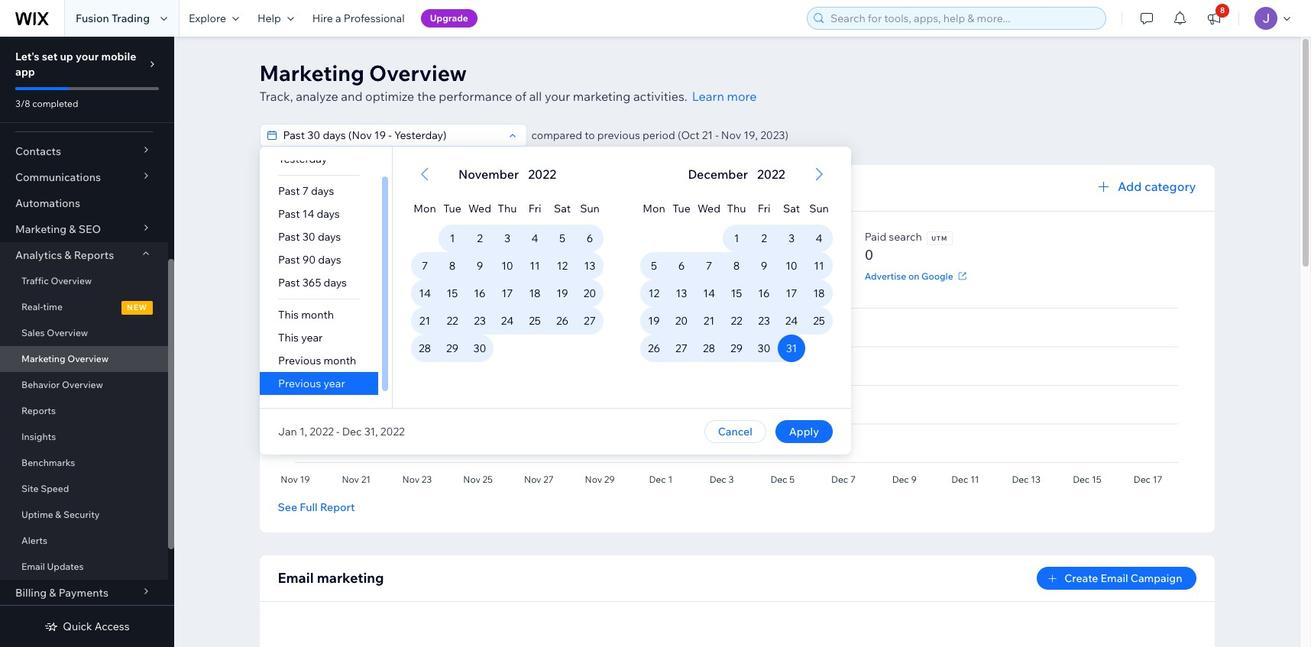 Task type: describe. For each thing, give the bounding box(es) containing it.
full
[[300, 500, 318, 514]]

31,
[[364, 425, 378, 439]]

marketing & seo button
[[0, 216, 168, 242]]

updates
[[47, 561, 84, 572]]

hire a professional
[[312, 11, 405, 25]]

row containing 14
[[411, 280, 603, 307]]

0 horizontal spatial 14
[[302, 207, 314, 221]]

sessions by traffic category
[[278, 180, 441, 196]]

a for social
[[456, 270, 461, 282]]

2 18 from the left
[[813, 287, 825, 300]]

2 25 from the left
[[813, 314, 825, 328]]

email up create an email campaign
[[571, 230, 598, 244]]

see full report button
[[278, 500, 355, 514]]

tue for 6
[[672, 202, 690, 215]]

cancel button
[[704, 420, 766, 443]]

quick access button
[[45, 620, 130, 633]]

previous
[[597, 128, 640, 142]]

overview for traffic overview
[[51, 275, 92, 287]]

1 horizontal spatial 14
[[418, 287, 430, 300]]

alerts link
[[0, 528, 168, 554]]

site speed link
[[0, 476, 168, 502]]

of
[[515, 89, 527, 104]]

& for uptime
[[55, 509, 61, 520]]

1 vertical spatial -
[[336, 425, 339, 439]]

sat for 12
[[554, 202, 570, 215]]

8 for row containing 7
[[449, 259, 455, 273]]

past 7 days
[[278, 184, 334, 198]]

and
[[341, 89, 363, 104]]

advertise on google
[[865, 270, 953, 282]]

analytics & reports button
[[0, 242, 168, 268]]

1 11 from the left
[[529, 259, 540, 273]]

alert containing december
[[683, 165, 789, 183]]

this for this month
[[278, 308, 298, 322]]

create for create email campaign
[[1065, 572, 1098, 585]]

sidebar element
[[0, 37, 174, 647]]

create an email campaign link
[[571, 269, 699, 283]]

marketing inside marketing overview track, analyze and optimize the performance of all your marketing activities. learn more
[[573, 89, 631, 104]]

learn more link
[[692, 87, 757, 105]]

organic search 0
[[278, 230, 353, 264]]

create for create an email campaign
[[571, 270, 600, 282]]

overview for marketing overview track, analyze and optimize the performance of all your marketing activities. learn more
[[369, 60, 467, 86]]

0 vertical spatial email marketing
[[571, 230, 651, 244]]

completed
[[32, 98, 78, 109]]

billing
[[15, 586, 47, 600]]

0 vertical spatial 26
[[556, 314, 568, 328]]

thu for 10
[[497, 202, 516, 215]]

mon tue wed thu for 6
[[642, 202, 746, 215]]

app
[[15, 65, 35, 79]]

2 29 from the left
[[730, 342, 742, 355]]

manage site seo link
[[278, 269, 368, 283]]

1 23 from the left
[[473, 314, 485, 328]]

email down see
[[278, 569, 314, 587]]

0 vertical spatial -
[[715, 128, 719, 142]]

apply
[[789, 425, 819, 439]]

marketing for marketing & seo
[[15, 222, 67, 236]]

row containing 21
[[411, 307, 603, 335]]

1 18 from the left
[[529, 287, 540, 300]]

1 29 from the left
[[446, 342, 458, 355]]

social inside organic social 0
[[467, 230, 495, 244]]

trading
[[112, 11, 150, 25]]

row containing 26
[[640, 335, 833, 362]]

previous for previous month
[[278, 354, 321, 368]]

traffic overview link
[[0, 268, 168, 294]]

traffic
[[350, 180, 386, 196]]

mon for 5
[[642, 202, 665, 215]]

1 9 from the left
[[476, 259, 483, 273]]

utm for paid social
[[780, 235, 796, 242]]

period
[[643, 128, 675, 142]]

email
[[615, 270, 638, 282]]

professional
[[344, 11, 405, 25]]

1 vertical spatial email marketing
[[278, 569, 384, 587]]

month for this month
[[301, 308, 334, 322]]

see full report
[[278, 500, 355, 514]]

0 vertical spatial 27
[[583, 314, 596, 328]]

dec
[[342, 425, 361, 439]]

3/8
[[15, 98, 30, 109]]

advertise for social
[[718, 270, 760, 282]]

0 horizontal spatial 30
[[302, 230, 315, 244]]

time
[[43, 301, 63, 313]]

create a social post
[[424, 270, 509, 282]]

email updates link
[[0, 554, 168, 580]]

2 horizontal spatial 30
[[757, 342, 770, 355]]

activities.
[[633, 89, 688, 104]]

payments
[[59, 586, 108, 600]]

2 vertical spatial marketing
[[317, 569, 384, 587]]

0 vertical spatial 12
[[557, 259, 567, 273]]

analyze
[[296, 89, 338, 104]]

past for past 90 days
[[278, 253, 300, 267]]

speed
[[41, 483, 69, 494]]

2022 right 1,
[[309, 425, 334, 439]]

behavior
[[21, 379, 60, 390]]

manage site seo
[[278, 270, 352, 282]]

alerts
[[21, 535, 47, 546]]

your inside marketing overview track, analyze and optimize the performance of all your marketing activities. learn more
[[545, 89, 570, 104]]

november
[[458, 167, 519, 182]]

communications button
[[0, 164, 168, 190]]

1 15 from the left
[[446, 287, 458, 300]]

previous year
[[278, 377, 345, 390]]

list box containing yesterday
[[259, 147, 392, 395]]

0 horizontal spatial category
[[389, 180, 441, 196]]

uptime
[[21, 509, 53, 520]]

2 15 from the left
[[731, 287, 742, 300]]

8 button
[[1197, 0, 1231, 37]]

compared
[[531, 128, 582, 142]]

2 for 8
[[761, 232, 767, 245]]

marketing & seo
[[15, 222, 101, 236]]

site
[[21, 483, 39, 494]]

sales
[[21, 327, 45, 339]]

this year
[[278, 331, 322, 345]]

overview for sales overview
[[47, 327, 88, 339]]

email inside button
[[1101, 572, 1128, 585]]

let's
[[15, 50, 39, 63]]

create email campaign button
[[1037, 567, 1196, 590]]

row containing 5
[[640, 252, 833, 280]]

8 for 8 button at right top
[[1220, 5, 1225, 15]]

0 vertical spatial 13
[[584, 259, 595, 273]]

5 inside row
[[651, 259, 657, 273]]

insights link
[[0, 424, 168, 450]]

nov
[[721, 128, 741, 142]]

campaign
[[1131, 572, 1182, 585]]

(oct
[[678, 128, 700, 142]]

paid social
[[718, 230, 771, 244]]

2 10 from the left
[[785, 259, 797, 273]]

0 vertical spatial 5
[[559, 232, 565, 245]]

marketing overview track, analyze and optimize the performance of all your marketing activities. learn more
[[259, 60, 757, 104]]

learn
[[692, 89, 724, 104]]

automations
[[15, 196, 80, 210]]

create for create a social post
[[424, 270, 453, 282]]

reports link
[[0, 398, 168, 424]]

& for marketing
[[69, 222, 76, 236]]

social left media
[[775, 270, 800, 282]]

campaign
[[640, 270, 683, 282]]

2 22 from the left
[[730, 314, 742, 328]]

advertise on social media
[[718, 270, 829, 282]]

explore
[[189, 11, 226, 25]]

1 horizontal spatial 8
[[733, 259, 739, 273]]

2 11 from the left
[[814, 259, 824, 273]]

wed for 9
[[468, 202, 491, 215]]

help button
[[248, 0, 303, 37]]

0 horizontal spatial 19
[[556, 287, 568, 300]]

real-
[[21, 301, 43, 313]]

1 vertical spatial 27
[[675, 342, 687, 355]]

hire a professional link
[[303, 0, 414, 37]]

past for past 7 days
[[278, 184, 300, 198]]

contacts
[[15, 144, 61, 158]]

1 17 from the left
[[501, 287, 513, 300]]

1 24 from the left
[[501, 314, 513, 328]]

1 horizontal spatial 12
[[648, 287, 659, 300]]

behavior overview
[[21, 379, 103, 390]]

Search for tools, apps, help & more... field
[[826, 8, 1101, 29]]

advertise on social media link
[[718, 269, 845, 283]]

1 16 from the left
[[474, 287, 485, 300]]

1 horizontal spatial 13
[[676, 287, 687, 300]]

3 for 11
[[504, 232, 510, 245]]

0 horizontal spatial 6
[[586, 232, 593, 245]]

sun for 11
[[809, 202, 829, 215]]

overview for behavior overview
[[62, 379, 103, 390]]

marketing overview link
[[0, 346, 168, 372]]



Task type: vqa. For each thing, say whether or not it's contained in the screenshot.


Task type: locate. For each thing, give the bounding box(es) containing it.
traffic
[[21, 275, 49, 287]]

overview up marketing overview
[[47, 327, 88, 339]]

1 horizontal spatial 7
[[421, 259, 428, 273]]

overview inside marketing overview track, analyze and optimize the performance of all your marketing activities. learn more
[[369, 60, 467, 86]]

0 horizontal spatial email marketing
[[278, 569, 384, 587]]

1 vertical spatial 19
[[648, 314, 660, 328]]

1 previous from the top
[[278, 354, 321, 368]]

fusion trading
[[76, 11, 150, 25]]

mon up organic social 0
[[413, 202, 436, 215]]

organic inside organic search 0
[[278, 230, 318, 244]]

1 vertical spatial this
[[278, 331, 298, 345]]

2 advertise from the left
[[865, 270, 906, 282]]

site speed
[[21, 483, 69, 494]]

& for billing
[[49, 586, 56, 600]]

wed for 7
[[697, 202, 720, 215]]

0 horizontal spatial 10
[[501, 259, 513, 273]]

1 vertical spatial marketing
[[15, 222, 67, 236]]

marketing down report
[[317, 569, 384, 587]]

- left dec
[[336, 425, 339, 439]]

1 this from the top
[[278, 308, 298, 322]]

month for previous month
[[323, 354, 356, 368]]

- left nov
[[715, 128, 719, 142]]

4 for 10
[[815, 232, 822, 245]]

1 horizontal spatial 5
[[651, 259, 657, 273]]

sun
[[580, 202, 599, 215], [809, 202, 829, 215]]

1 horizontal spatial sun
[[809, 202, 829, 215]]

15
[[446, 287, 458, 300], [731, 287, 742, 300]]

1 wed from the left
[[468, 202, 491, 215]]

2 3 from the left
[[788, 232, 794, 245]]

sun up media
[[809, 202, 829, 215]]

organic
[[278, 230, 318, 244], [424, 230, 464, 244]]

the
[[417, 89, 436, 104]]

sun for 13
[[580, 202, 599, 215]]

social up create a social post link
[[467, 230, 495, 244]]

marketing
[[259, 60, 364, 86], [15, 222, 67, 236], [21, 353, 65, 364]]

1 horizontal spatial category
[[1145, 179, 1196, 194]]

2 vertical spatial marketing
[[21, 353, 65, 364]]

year for this year
[[301, 331, 322, 345]]

0 vertical spatial month
[[301, 308, 334, 322]]

seo up analytics & reports dropdown button
[[78, 222, 101, 236]]

9 down paid social
[[760, 259, 767, 273]]

month up this year
[[301, 308, 334, 322]]

2 sat from the left
[[783, 202, 800, 215]]

days for past 30 days
[[317, 230, 341, 244]]

row
[[411, 188, 603, 225], [640, 188, 833, 225], [411, 225, 603, 252], [640, 225, 833, 252], [411, 252, 603, 280], [640, 252, 833, 280], [411, 280, 603, 307], [640, 280, 833, 307], [411, 307, 603, 335], [640, 307, 833, 335], [411, 335, 603, 362], [640, 335, 833, 362], [411, 362, 603, 390], [640, 362, 833, 390]]

19,
[[744, 128, 758, 142]]

media
[[802, 270, 829, 282]]

0 down the 'paid search'
[[865, 246, 873, 264]]

0 horizontal spatial organic
[[278, 230, 318, 244]]

1 horizontal spatial 1
[[734, 232, 739, 245]]

2 horizontal spatial create
[[1065, 572, 1098, 585]]

15 down 'advertise on social media'
[[731, 287, 742, 300]]

6 right 'email'
[[678, 259, 684, 273]]

2 23 from the left
[[758, 314, 770, 328]]

0 horizontal spatial 20
[[583, 287, 596, 300]]

11
[[529, 259, 540, 273], [814, 259, 824, 273]]

email marketing
[[571, 230, 651, 244], [278, 569, 384, 587]]

benchmarks
[[21, 457, 75, 468]]

sessions
[[278, 180, 330, 196]]

16 down 'advertise on social media'
[[758, 287, 770, 300]]

tue for 8
[[443, 202, 461, 215]]

create
[[424, 270, 453, 282], [571, 270, 600, 282], [1065, 572, 1098, 585]]

on for paid search
[[908, 270, 919, 282]]

4 0 from the left
[[865, 246, 873, 264]]

1 horizontal spatial 23
[[758, 314, 770, 328]]

past
[[278, 184, 300, 198], [278, 207, 300, 221], [278, 230, 300, 244], [278, 253, 300, 267], [278, 276, 300, 290]]

hire
[[312, 11, 333, 25]]

a down organic social 0
[[456, 270, 461, 282]]

analytics & reports
[[15, 248, 114, 262]]

3/8 completed
[[15, 98, 78, 109]]

1 horizontal spatial year
[[323, 377, 345, 390]]

contacts button
[[0, 138, 168, 164]]

email marketing down report
[[278, 569, 384, 587]]

0 vertical spatial reports
[[74, 248, 114, 262]]

15 down create a social post
[[446, 287, 458, 300]]

2 grid from the left
[[622, 147, 851, 408]]

create inside button
[[1065, 572, 1098, 585]]

2 horizontal spatial 7
[[706, 259, 712, 273]]

insights
[[21, 431, 56, 442]]

7 up past 14 days
[[302, 184, 308, 198]]

2 16 from the left
[[758, 287, 770, 300]]

28
[[418, 342, 431, 355], [703, 342, 715, 355]]

sat for 10
[[783, 202, 800, 215]]

0 horizontal spatial seo
[[78, 222, 101, 236]]

2 fri from the left
[[757, 202, 770, 215]]

1 horizontal spatial 19
[[648, 314, 660, 328]]

advertise for search
[[865, 270, 906, 282]]

fri for 9
[[757, 202, 770, 215]]

22 down 'advertise on social media'
[[730, 314, 742, 328]]

wed down the december
[[697, 202, 720, 215]]

0 horizontal spatial 4
[[531, 232, 538, 245]]

3 up post at the left of page
[[504, 232, 510, 245]]

2 organic from the left
[[424, 230, 464, 244]]

1 organic from the left
[[278, 230, 318, 244]]

alert
[[454, 165, 560, 183], [683, 165, 789, 183]]

30 down create a social post link
[[473, 342, 486, 355]]

more
[[727, 89, 757, 104]]

0 horizontal spatial 16
[[474, 287, 485, 300]]

17 down post at the left of page
[[501, 287, 513, 300]]

overview down sales overview link
[[67, 353, 109, 364]]

2 up create a social post link
[[477, 232, 482, 245]]

marketing up "to"
[[573, 89, 631, 104]]

0 horizontal spatial 27
[[583, 314, 596, 328]]

2 on from the left
[[908, 270, 919, 282]]

1 2 from the left
[[477, 232, 482, 245]]

2023)
[[760, 128, 789, 142]]

2 9 from the left
[[760, 259, 767, 273]]

1 horizontal spatial seo
[[333, 270, 352, 282]]

on for paid social
[[762, 270, 773, 282]]

past 30 days
[[278, 230, 341, 244]]

10
[[501, 259, 513, 273], [785, 259, 797, 273]]

year for previous year
[[323, 377, 345, 390]]

2 utm from the left
[[932, 235, 948, 242]]

0 horizontal spatial 28
[[418, 342, 431, 355]]

0 horizontal spatial mon
[[413, 202, 436, 215]]

0 horizontal spatial 12
[[557, 259, 567, 273]]

yesterday
[[278, 152, 327, 166]]

0 horizontal spatial 7
[[302, 184, 308, 198]]

1 row group from the left
[[392, 225, 622, 408]]

real-time
[[21, 301, 63, 313]]

all
[[529, 89, 542, 104]]

0 horizontal spatial 29
[[446, 342, 458, 355]]

days for past 7 days
[[311, 184, 334, 198]]

1 horizontal spatial 18
[[813, 287, 825, 300]]

2 up 'advertise on social media'
[[761, 232, 767, 245]]

26
[[556, 314, 568, 328], [648, 342, 660, 355]]

paid for paid social
[[718, 230, 740, 244]]

overview down analytics & reports
[[51, 275, 92, 287]]

advertise down the 'paid search'
[[865, 270, 906, 282]]

0 horizontal spatial 25
[[529, 314, 540, 328]]

1 4 from the left
[[531, 232, 538, 245]]

16 down create a social post link
[[474, 287, 485, 300]]

1 horizontal spatial utm
[[932, 235, 948, 242]]

utm up advertise on social media link
[[780, 235, 796, 242]]

a
[[335, 11, 341, 25], [456, 270, 461, 282]]

days up past 90 days
[[317, 230, 341, 244]]

1 for 9
[[449, 232, 455, 245]]

0 horizontal spatial wed
[[468, 202, 491, 215]]

2 search from the left
[[889, 230, 922, 244]]

saturday, december 31, 2022 cell
[[777, 335, 805, 362]]

2 paid from the left
[[865, 230, 887, 244]]

add category button
[[1095, 177, 1196, 196]]

0 vertical spatial marketing
[[259, 60, 364, 86]]

year down previous month
[[323, 377, 345, 390]]

past down past 7 days
[[278, 207, 300, 221]]

search up advertise on google
[[889, 230, 922, 244]]

& inside popup button
[[49, 586, 56, 600]]

1 horizontal spatial 28
[[703, 342, 715, 355]]

& for analytics
[[64, 248, 71, 262]]

0 horizontal spatial sun
[[580, 202, 599, 215]]

None field
[[279, 125, 503, 146]]

0 horizontal spatial on
[[762, 270, 773, 282]]

1 grid from the left
[[392, 147, 622, 408]]

2 tue from the left
[[672, 202, 690, 215]]

by
[[333, 180, 347, 196]]

set
[[42, 50, 58, 63]]

30 left saturday, december 31, 2022 cell
[[757, 342, 770, 355]]

2
[[477, 232, 482, 245], [761, 232, 767, 245]]

1 horizontal spatial 26
[[648, 342, 660, 355]]

automations link
[[0, 190, 168, 216]]

create a social post link
[[424, 269, 525, 283]]

grid containing november
[[392, 147, 622, 408]]

billing & payments
[[15, 586, 108, 600]]

reports
[[74, 248, 114, 262], [21, 405, 56, 416]]

email left campaign
[[1101, 572, 1128, 585]]

reports inside dropdown button
[[74, 248, 114, 262]]

marketing up behavior
[[21, 353, 65, 364]]

1 alert from the left
[[454, 165, 560, 183]]

1 mon tue wed thu from the left
[[413, 202, 516, 215]]

1 vertical spatial 12
[[648, 287, 659, 300]]

alert containing november
[[454, 165, 560, 183]]

1 horizontal spatial reports
[[74, 248, 114, 262]]

utm for paid search
[[932, 235, 948, 242]]

a for professional
[[335, 11, 341, 25]]

past 14 days
[[278, 207, 339, 221]]

alert down 'compared' at the top
[[454, 165, 560, 183]]

2 alert from the left
[[683, 165, 789, 183]]

reports up insights
[[21, 405, 56, 416]]

1 horizontal spatial advertise
[[865, 270, 906, 282]]

2 17 from the left
[[786, 287, 797, 300]]

thu for 8
[[727, 202, 746, 215]]

4 up media
[[815, 232, 822, 245]]

mon tue wed thu up organic social 0
[[413, 202, 516, 215]]

1
[[449, 232, 455, 245], [734, 232, 739, 245]]

1 28 from the left
[[418, 342, 431, 355]]

list box
[[259, 147, 392, 395]]

8 inside 8 button
[[1220, 5, 1225, 15]]

1 vertical spatial 6
[[678, 259, 684, 273]]

24
[[501, 314, 513, 328], [785, 314, 797, 328]]

1 mon from the left
[[413, 202, 436, 215]]

1 sun from the left
[[580, 202, 599, 215]]

apply button
[[775, 420, 833, 443]]

0 vertical spatial this
[[278, 308, 298, 322]]

0 horizontal spatial paid
[[718, 230, 740, 244]]

wed
[[468, 202, 491, 215], [697, 202, 720, 215]]

2 horizontal spatial 14
[[703, 287, 715, 300]]

1 horizontal spatial 22
[[730, 314, 742, 328]]

0 horizontal spatial 23
[[473, 314, 485, 328]]

wed down 'november'
[[468, 202, 491, 215]]

2 previous from the top
[[278, 377, 321, 390]]

12 down campaign
[[648, 287, 659, 300]]

site
[[315, 270, 330, 282]]

1 horizontal spatial paid
[[865, 230, 887, 244]]

0 horizontal spatial create
[[424, 270, 453, 282]]

month
[[301, 308, 334, 322], [323, 354, 356, 368]]

0 inside organic search 0
[[278, 246, 287, 264]]

email updates
[[21, 561, 84, 572]]

a right "hire"
[[335, 11, 341, 25]]

marketing up 'email'
[[601, 230, 651, 244]]

2022 right 31, on the left bottom of the page
[[380, 425, 404, 439]]

mobile
[[101, 50, 136, 63]]

1 vertical spatial a
[[456, 270, 461, 282]]

quick
[[63, 620, 92, 633]]

2 thu from the left
[[727, 202, 746, 215]]

1 horizontal spatial 10
[[785, 259, 797, 273]]

category right traffic
[[389, 180, 441, 196]]

paid search
[[865, 230, 922, 244]]

paid up 'advertise on social media'
[[718, 230, 740, 244]]

0 vertical spatial marketing
[[573, 89, 631, 104]]

& down the marketing & seo on the left
[[64, 248, 71, 262]]

communications
[[15, 170, 101, 184]]

past left 365
[[278, 276, 300, 290]]

row containing 19
[[640, 307, 833, 335]]

0 horizontal spatial advertise
[[718, 270, 760, 282]]

3 0 from the left
[[718, 246, 727, 264]]

past for past 365 days
[[278, 276, 300, 290]]

organic for organic search 0
[[278, 230, 318, 244]]

2 1 from the left
[[734, 232, 739, 245]]

past up manage
[[278, 253, 300, 267]]

1 vertical spatial 5
[[651, 259, 657, 273]]

0 horizontal spatial thu
[[497, 202, 516, 215]]

1 paid from the left
[[718, 230, 740, 244]]

1 horizontal spatial mon tue wed thu
[[642, 202, 746, 215]]

4 for 12
[[531, 232, 538, 245]]

search for organic search 0
[[320, 230, 353, 244]]

search for paid search
[[889, 230, 922, 244]]

past for past 30 days
[[278, 230, 300, 244]]

advertise down paid social
[[718, 270, 760, 282]]

1 horizontal spatial 4
[[815, 232, 822, 245]]

0 horizontal spatial 9
[[476, 259, 483, 273]]

2 for 10
[[477, 232, 482, 245]]

27 down campaign
[[675, 342, 687, 355]]

14
[[302, 207, 314, 221], [418, 287, 430, 300], [703, 287, 715, 300]]

seo for manage site seo
[[333, 270, 352, 282]]

1 vertical spatial your
[[545, 89, 570, 104]]

days for past 365 days
[[323, 276, 346, 290]]

sales overview
[[21, 327, 88, 339]]

0 horizontal spatial utm
[[780, 235, 796, 242]]

marketing for marketing overview
[[21, 353, 65, 364]]

previous down this year
[[278, 354, 321, 368]]

search inside organic search 0
[[320, 230, 353, 244]]

category right add
[[1145, 179, 1196, 194]]

1 horizontal spatial search
[[889, 230, 922, 244]]

days down by
[[316, 207, 339, 221]]

1 vertical spatial 20
[[675, 314, 688, 328]]

email inside 'link'
[[21, 561, 45, 572]]

track,
[[259, 89, 293, 104]]

365
[[302, 276, 321, 290]]

mon tue wed thu
[[413, 202, 516, 215], [642, 202, 746, 215]]

1 for 7
[[734, 232, 739, 245]]

0 vertical spatial 20
[[583, 287, 596, 300]]

1 horizontal spatial -
[[715, 128, 719, 142]]

0 horizontal spatial 1
[[449, 232, 455, 245]]

13 down campaign
[[676, 287, 687, 300]]

sales overview link
[[0, 320, 168, 346]]

2 row group from the left
[[622, 225, 851, 408]]

1 vertical spatial 13
[[676, 287, 687, 300]]

1 up create a social post
[[449, 232, 455, 245]]

1 horizontal spatial 30
[[473, 342, 486, 355]]

3 for 9
[[788, 232, 794, 245]]

2022 down 2023) on the right top of the page
[[757, 167, 785, 182]]

& up analytics & reports
[[69, 222, 76, 236]]

organic inside organic social 0
[[424, 230, 464, 244]]

1 22 from the left
[[446, 314, 458, 328]]

marketing for marketing overview track, analyze and optimize the performance of all your marketing activities. learn more
[[259, 60, 364, 86]]

jan
[[278, 425, 297, 439]]

create left campaign
[[1065, 572, 1098, 585]]

organic for organic social 0
[[424, 230, 464, 244]]

days for past 90 days
[[318, 253, 341, 267]]

0 up create a social post
[[424, 246, 433, 264]]

row group
[[392, 225, 622, 408], [622, 225, 851, 408]]

row containing 7
[[411, 252, 603, 280]]

analytics
[[15, 248, 62, 262]]

2 this from the top
[[278, 331, 298, 345]]

0 horizontal spatial reports
[[21, 405, 56, 416]]

your right up
[[76, 50, 99, 63]]

2 0 from the left
[[424, 246, 433, 264]]

2 mon tue wed thu from the left
[[642, 202, 746, 215]]

row containing 28
[[411, 335, 603, 362]]

to
[[585, 128, 595, 142]]

performance
[[439, 89, 512, 104]]

2 past from the top
[[278, 207, 300, 221]]

2 2 from the left
[[761, 232, 767, 245]]

5 past from the top
[[278, 276, 300, 290]]

1 advertise from the left
[[718, 270, 760, 282]]

1 horizontal spatial 16
[[758, 287, 770, 300]]

1 utm from the left
[[780, 235, 796, 242]]

1 vertical spatial previous
[[278, 377, 321, 390]]

30
[[302, 230, 315, 244], [473, 342, 486, 355], [757, 342, 770, 355]]

mon tue wed thu down the december
[[642, 202, 746, 215]]

seo
[[78, 222, 101, 236], [333, 270, 352, 282]]

17 down advertise on social media link
[[786, 287, 797, 300]]

utm up google
[[932, 235, 948, 242]]

& right billing
[[49, 586, 56, 600]]

27 down create an email campaign
[[583, 314, 596, 328]]

marketing inside dropdown button
[[15, 222, 67, 236]]

0 horizontal spatial 17
[[501, 287, 513, 300]]

year
[[301, 331, 322, 345], [323, 377, 345, 390]]

1 vertical spatial marketing
[[601, 230, 651, 244]]

1 past from the top
[[278, 184, 300, 198]]

overview for marketing overview
[[67, 353, 109, 364]]

category inside button
[[1145, 179, 1196, 194]]

23 down 'advertise on social media'
[[758, 314, 770, 328]]

row containing 12
[[640, 280, 833, 307]]

days up manage site seo link at top left
[[318, 253, 341, 267]]

1 10 from the left
[[501, 259, 513, 273]]

90
[[302, 253, 315, 267]]

2 wed from the left
[[697, 202, 720, 215]]

0 vertical spatial 19
[[556, 287, 568, 300]]

past for past 14 days
[[278, 207, 300, 221]]

2022 down 'compared' at the top
[[528, 167, 556, 182]]

fri for 11
[[528, 202, 541, 215]]

7 left post at the left of page
[[421, 259, 428, 273]]

social left post at the left of page
[[463, 270, 488, 282]]

4 past from the top
[[278, 253, 300, 267]]

0 vertical spatial your
[[76, 50, 99, 63]]

thu down 'november'
[[497, 202, 516, 215]]

0 vertical spatial seo
[[78, 222, 101, 236]]

month up "previous year"
[[323, 354, 356, 368]]

1 horizontal spatial 29
[[730, 342, 742, 355]]

sat
[[554, 202, 570, 215], [783, 202, 800, 215]]

0 vertical spatial 6
[[586, 232, 593, 245]]

1 3 from the left
[[504, 232, 510, 245]]

new
[[127, 303, 147, 313]]

grid containing december
[[622, 147, 851, 408]]

0 horizontal spatial 5
[[559, 232, 565, 245]]

days for past 14 days
[[316, 207, 339, 221]]

alert down nov
[[683, 165, 789, 183]]

sat down 'compared' at the top
[[554, 202, 570, 215]]

upgrade
[[430, 12, 468, 24]]

this up this year
[[278, 308, 298, 322]]

google
[[922, 270, 953, 282]]

1 fri from the left
[[528, 202, 541, 215]]

add
[[1118, 179, 1142, 194]]

24 up 31 at the right bottom of page
[[785, 314, 797, 328]]

2 24 from the left
[[785, 314, 797, 328]]

sat up advertise on social media link
[[783, 202, 800, 215]]

1 tue from the left
[[443, 202, 461, 215]]

marketing up the analyze at the left top of the page
[[259, 60, 364, 86]]

2 sun from the left
[[809, 202, 829, 215]]

paid up advertise on google
[[865, 230, 887, 244]]

tue down the december
[[672, 202, 690, 215]]

this
[[278, 308, 298, 322], [278, 331, 298, 345]]

overview
[[369, 60, 467, 86], [51, 275, 92, 287], [47, 327, 88, 339], [67, 353, 109, 364], [62, 379, 103, 390]]

2 4 from the left
[[815, 232, 822, 245]]

previous month
[[278, 354, 356, 368]]

this month
[[278, 308, 334, 322]]

grid
[[392, 147, 622, 408], [622, 147, 851, 408]]

0 vertical spatial previous
[[278, 354, 321, 368]]

3 past from the top
[[278, 230, 300, 244]]

0 horizontal spatial mon tue wed thu
[[413, 202, 516, 215]]

access
[[95, 620, 130, 633]]

overview down marketing overview link
[[62, 379, 103, 390]]

advertise
[[718, 270, 760, 282], [865, 270, 906, 282]]

1 25 from the left
[[529, 314, 540, 328]]

paid for paid search
[[865, 230, 887, 244]]

previous for previous year
[[278, 377, 321, 390]]

1 sat from the left
[[554, 202, 570, 215]]

mon for 7
[[413, 202, 436, 215]]

1 horizontal spatial on
[[908, 270, 919, 282]]

1 horizontal spatial 17
[[786, 287, 797, 300]]

1 search from the left
[[320, 230, 353, 244]]

mon tue wed thu for 8
[[413, 202, 516, 215]]

reports down marketing & seo dropdown button
[[74, 248, 114, 262]]

email marketing up "an"
[[571, 230, 651, 244]]

marketing inside marketing overview track, analyze and optimize the performance of all your marketing activities. learn more
[[259, 60, 364, 86]]

marketing overview
[[21, 353, 109, 364]]

2 28 from the left
[[703, 342, 715, 355]]

20 down create an email campaign
[[583, 287, 596, 300]]

2 mon from the left
[[642, 202, 665, 215]]

0 horizontal spatial 8
[[449, 259, 455, 273]]

0 inside organic social 0
[[424, 246, 433, 264]]

23 down create a social post link
[[473, 314, 485, 328]]

27
[[583, 314, 596, 328], [675, 342, 687, 355]]

report
[[320, 500, 355, 514]]

your inside let's set up your mobile app
[[76, 50, 99, 63]]

& right uptime
[[55, 509, 61, 520]]

1 horizontal spatial 24
[[785, 314, 797, 328]]

seo for marketing & seo
[[78, 222, 101, 236]]

organic down past 14 days
[[278, 230, 318, 244]]

10 right organic social 0
[[501, 259, 513, 273]]

1 horizontal spatial create
[[571, 270, 600, 282]]

1 horizontal spatial 25
[[813, 314, 825, 328]]

social up 'advertise on social media'
[[742, 230, 771, 244]]

1 horizontal spatial your
[[545, 89, 570, 104]]

1 thu from the left
[[497, 202, 516, 215]]

1 0 from the left
[[278, 246, 287, 264]]

1 vertical spatial 26
[[648, 342, 660, 355]]

mon
[[413, 202, 436, 215], [642, 202, 665, 215]]

on
[[762, 270, 773, 282], [908, 270, 919, 282]]

1 on from the left
[[762, 270, 773, 282]]

days up past 14 days
[[311, 184, 334, 198]]

this for this year
[[278, 331, 298, 345]]

13 left "an"
[[584, 259, 595, 273]]

1 1 from the left
[[449, 232, 455, 245]]

thu up paid social
[[727, 202, 746, 215]]

29 down create a social post
[[446, 342, 458, 355]]

sun down "to"
[[580, 202, 599, 215]]

seo inside dropdown button
[[78, 222, 101, 236]]



